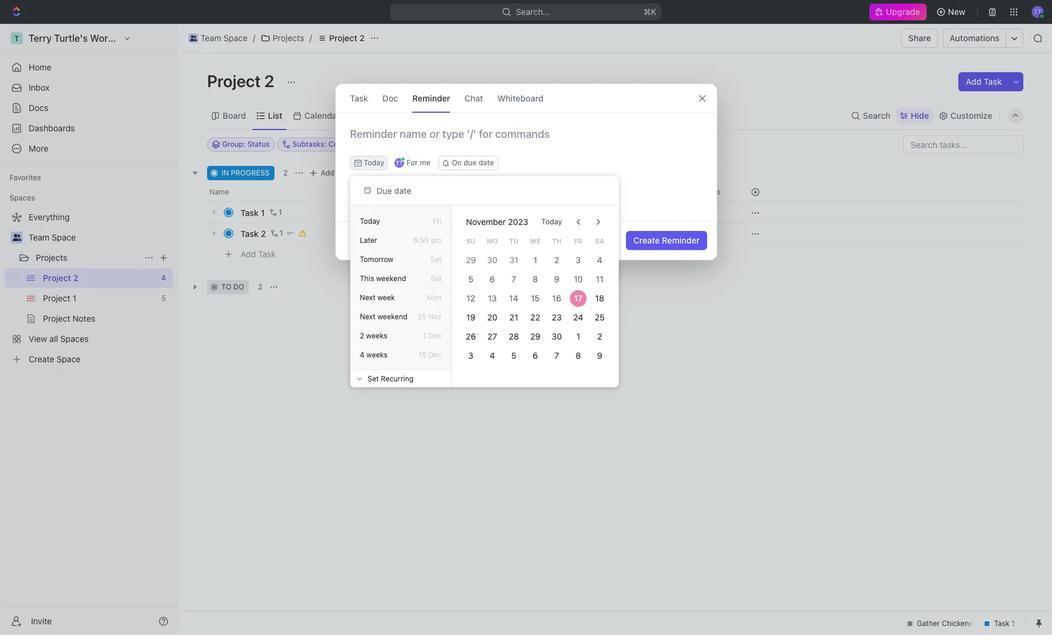 Task type: locate. For each thing, give the bounding box(es) containing it.
sa
[[596, 237, 605, 245]]

0 vertical spatial sat
[[431, 255, 442, 264]]

new
[[949, 7, 966, 17]]

30 down mo
[[488, 255, 498, 265]]

team right user group icon
[[29, 232, 49, 242]]

1 sat from the top
[[431, 255, 442, 264]]

1 button right task 2
[[268, 228, 285, 239]]

Due date text field
[[377, 185, 476, 196]]

7
[[512, 274, 517, 284], [555, 351, 560, 361]]

docs
[[29, 103, 48, 113]]

0 horizontal spatial 25
[[418, 312, 427, 321]]

4 down 2 weeks
[[360, 351, 365, 360]]

add task button down task 2
[[235, 247, 281, 262]]

1 vertical spatial weeks
[[367, 351, 388, 360]]

in
[[222, 168, 229, 177]]

1 horizontal spatial 9
[[598, 351, 603, 361]]

0 horizontal spatial 15
[[419, 351, 427, 360]]

22
[[531, 312, 541, 322]]

1 down 24 on the right of page
[[577, 331, 581, 342]]

3 up 10
[[576, 255, 581, 265]]

list
[[268, 110, 283, 120]]

0 vertical spatial 15
[[531, 293, 540, 303]]

18
[[596, 293, 605, 303]]

add task down calendar
[[321, 168, 352, 177]]

0 horizontal spatial 7
[[512, 274, 517, 284]]

1 horizontal spatial team
[[201, 33, 221, 43]]

list link
[[266, 107, 283, 124]]

assignees button
[[483, 137, 538, 152]]

7 down 23
[[555, 351, 560, 361]]

add
[[967, 76, 982, 87], [321, 168, 335, 177], [241, 249, 256, 259]]

favorites
[[10, 173, 41, 182]]

0 horizontal spatial 3
[[469, 351, 474, 361]]

hide button
[[897, 107, 933, 124]]

0 horizontal spatial 30
[[488, 255, 498, 265]]

next for next weekend
[[360, 312, 376, 321]]

add task button up customize
[[959, 72, 1010, 91]]

1 horizontal spatial reminder
[[662, 235, 700, 245]]

1 vertical spatial 1 button
[[268, 228, 285, 239]]

dashboards
[[29, 123, 75, 133]]

team space
[[201, 33, 248, 43], [29, 232, 76, 242]]

team
[[201, 33, 221, 43], [29, 232, 49, 242]]

15 for 15
[[531, 293, 540, 303]]

5 down 28
[[512, 351, 517, 361]]

6
[[490, 274, 495, 284], [533, 351, 538, 361]]

1 horizontal spatial projects link
[[258, 31, 307, 45]]

new button
[[932, 2, 973, 21]]

1 vertical spatial reminder
[[662, 235, 700, 245]]

29
[[466, 255, 476, 265], [531, 331, 541, 342]]

1 button for 2
[[268, 228, 285, 239]]

1 horizontal spatial team space
[[201, 33, 248, 43]]

calendar link
[[302, 107, 340, 124]]

0 vertical spatial 29
[[466, 255, 476, 265]]

dec down the nov
[[429, 331, 442, 340]]

0 horizontal spatial 9
[[555, 274, 560, 284]]

1 vertical spatial 5
[[512, 351, 517, 361]]

0 horizontal spatial add task button
[[235, 247, 281, 262]]

1 horizontal spatial 25
[[595, 312, 605, 322]]

1 vertical spatial project 2
[[207, 71, 278, 91]]

weekend
[[376, 274, 406, 283], [378, 312, 408, 321]]

doc button
[[383, 84, 398, 112]]

2 next from the top
[[360, 312, 376, 321]]

customize
[[951, 110, 993, 120]]

reminder up gantt
[[413, 93, 450, 103]]

progress
[[231, 168, 270, 177]]

task inside dialog
[[350, 93, 368, 103]]

1 vertical spatial dec
[[429, 351, 442, 360]]

1 horizontal spatial 15
[[531, 293, 540, 303]]

favorites button
[[5, 171, 46, 185]]

add task for bottom add task button
[[241, 249, 276, 259]]

user group image
[[190, 35, 197, 41]]

0 vertical spatial weeks
[[366, 331, 388, 340]]

⌘k
[[644, 7, 657, 17]]

29 down su
[[466, 255, 476, 265]]

1
[[261, 208, 265, 218], [279, 208, 282, 217], [280, 229, 283, 238], [534, 255, 538, 265], [423, 331, 427, 340], [577, 331, 581, 342]]

weeks down 2 weeks
[[367, 351, 388, 360]]

1 vertical spatial weekend
[[378, 312, 408, 321]]

1 vertical spatial projects link
[[36, 248, 140, 268]]

2 sat from the top
[[431, 274, 442, 283]]

mo
[[487, 237, 498, 245]]

16
[[553, 293, 562, 303]]

1 horizontal spatial 3
[[576, 255, 581, 265]]

15
[[531, 293, 540, 303], [419, 351, 427, 360]]

next up 2 weeks
[[360, 312, 376, 321]]

next weekend
[[360, 312, 408, 321]]

dec for 15 dec
[[429, 351, 442, 360]]

share button
[[902, 29, 939, 48]]

1 vertical spatial add
[[321, 168, 335, 177]]

dec down 1 dec
[[429, 351, 442, 360]]

1 vertical spatial add task
[[321, 168, 352, 177]]

today inside button
[[542, 217, 563, 226]]

add up customize
[[967, 76, 982, 87]]

dec
[[429, 331, 442, 340], [429, 351, 442, 360]]

team space right user group image
[[201, 33, 248, 43]]

0 vertical spatial 6
[[490, 274, 495, 284]]

0 vertical spatial add task button
[[959, 72, 1010, 91]]

1 horizontal spatial 7
[[555, 351, 560, 361]]

1 vertical spatial project
[[207, 71, 261, 91]]

1 vertical spatial 15
[[419, 351, 427, 360]]

tu
[[510, 237, 519, 245]]

board
[[223, 110, 246, 120]]

sidebar navigation
[[0, 24, 179, 635]]

weeks for 4 weeks
[[367, 351, 388, 360]]

tomorrow
[[360, 255, 394, 264]]

nov
[[429, 312, 442, 321]]

30 down 23
[[552, 331, 562, 342]]

1 vertical spatial space
[[52, 232, 76, 242]]

add down task 2
[[241, 249, 256, 259]]

2 horizontal spatial add task
[[967, 76, 1003, 87]]

Search tasks... text field
[[904, 136, 1024, 153]]

1 down "we"
[[534, 255, 538, 265]]

31
[[510, 255, 519, 265]]

9 down 18
[[598, 351, 603, 361]]

0 horizontal spatial project 2
[[207, 71, 278, 91]]

2 horizontal spatial add
[[967, 76, 982, 87]]

25 down 18
[[595, 312, 605, 322]]

0 horizontal spatial team space
[[29, 232, 76, 242]]

inbox
[[29, 82, 50, 93]]

1 horizontal spatial add
[[321, 168, 335, 177]]

recurring
[[381, 374, 414, 383]]

0 horizontal spatial /
[[253, 33, 256, 43]]

tree inside the sidebar navigation
[[5, 208, 173, 369]]

1 horizontal spatial 6
[[533, 351, 538, 361]]

1 horizontal spatial /
[[310, 33, 312, 43]]

0 horizontal spatial space
[[52, 232, 76, 242]]

set recurring
[[368, 374, 414, 383]]

25 left the nov
[[418, 312, 427, 321]]

1 / from the left
[[253, 33, 256, 43]]

1 next from the top
[[360, 293, 376, 302]]

0 horizontal spatial team space link
[[29, 228, 171, 247]]

0 vertical spatial space
[[224, 33, 248, 43]]

weeks up the 4 weeks
[[366, 331, 388, 340]]

10
[[574, 274, 583, 284]]

1 button right task 1
[[267, 207, 284, 219]]

team space right user group icon
[[29, 232, 76, 242]]

8 down 24 on the right of page
[[576, 351, 581, 361]]

0 horizontal spatial 8
[[533, 274, 538, 284]]

0 vertical spatial next
[[360, 293, 376, 302]]

add task down task 2
[[241, 249, 276, 259]]

automations
[[950, 33, 1000, 43]]

hide
[[911, 110, 930, 120]]

1 horizontal spatial project 2
[[329, 33, 365, 43]]

tree containing team space
[[5, 208, 173, 369]]

4 down 27
[[490, 351, 495, 361]]

1 dec from the top
[[429, 331, 442, 340]]

15 down 1 dec
[[419, 351, 427, 360]]

add task button
[[959, 72, 1010, 91], [306, 166, 357, 180], [235, 247, 281, 262]]

customize button
[[936, 107, 997, 124]]

1 vertical spatial sat
[[431, 274, 442, 283]]

0 vertical spatial 9
[[555, 274, 560, 284]]

0 vertical spatial projects
[[273, 33, 304, 43]]

sat down pm
[[431, 255, 442, 264]]

0 horizontal spatial project
[[207, 71, 261, 91]]

29 down "22"
[[531, 331, 541, 342]]

add task button down calendar link
[[306, 166, 357, 180]]

to do
[[222, 282, 244, 291]]

table
[[362, 110, 383, 120]]

4 up the 11 on the right of the page
[[598, 255, 603, 265]]

5
[[469, 274, 474, 284], [512, 351, 517, 361]]

15 up "22"
[[531, 293, 540, 303]]

1 vertical spatial next
[[360, 312, 376, 321]]

dec for 1 dec
[[429, 331, 442, 340]]

add left today dropdown button
[[321, 168, 335, 177]]

space right user group image
[[224, 33, 248, 43]]

2 dec from the top
[[429, 351, 442, 360]]

weekend down week
[[378, 312, 408, 321]]

1 vertical spatial 6
[[533, 351, 538, 361]]

20
[[488, 312, 498, 322]]

search
[[864, 110, 891, 120]]

1 right task 2
[[280, 229, 283, 238]]

tree
[[5, 208, 173, 369]]

1 horizontal spatial team space link
[[186, 31, 251, 45]]

0 vertical spatial add task
[[967, 76, 1003, 87]]

next for next week
[[360, 293, 376, 302]]

3 down 26 at the bottom of the page
[[469, 351, 474, 361]]

dialog
[[335, 84, 718, 260]]

1 vertical spatial team
[[29, 232, 49, 242]]

9 up 16
[[555, 274, 560, 284]]

today up th
[[542, 217, 563, 226]]

chat button
[[465, 84, 483, 112]]

25
[[418, 312, 427, 321], [595, 312, 605, 322]]

3
[[576, 255, 581, 265], [469, 351, 474, 361]]

0 vertical spatial dec
[[429, 331, 442, 340]]

reminder right create
[[662, 235, 700, 245]]

task 2
[[241, 228, 266, 239]]

1 vertical spatial 9
[[598, 351, 603, 361]]

fri
[[433, 217, 442, 226]]

add task up customize
[[967, 76, 1003, 87]]

0 horizontal spatial team
[[29, 232, 49, 242]]

task 1
[[241, 208, 265, 218]]

6 up the 13
[[490, 274, 495, 284]]

1 25 from the left
[[418, 312, 427, 321]]

sat up mon
[[431, 274, 442, 283]]

doc
[[383, 93, 398, 103]]

2 vertical spatial add task
[[241, 249, 276, 259]]

today button
[[350, 156, 388, 170]]

0 horizontal spatial 29
[[466, 255, 476, 265]]

projects
[[273, 33, 304, 43], [36, 253, 67, 263]]

november 2023
[[466, 217, 529, 227]]

1 vertical spatial team space
[[29, 232, 76, 242]]

0 vertical spatial 1 button
[[267, 207, 284, 219]]

space right user group icon
[[52, 232, 76, 242]]

2
[[360, 33, 365, 43], [264, 71, 275, 91], [284, 168, 288, 177], [261, 228, 266, 239], [555, 255, 560, 265], [258, 282, 262, 291], [360, 331, 364, 340], [598, 331, 603, 342]]

team space link inside tree
[[29, 228, 171, 247]]

0 horizontal spatial projects
[[36, 253, 67, 263]]

0 vertical spatial projects link
[[258, 31, 307, 45]]

1 right task 1
[[279, 208, 282, 217]]

0 horizontal spatial add
[[241, 249, 256, 259]]

team inside tree
[[29, 232, 49, 242]]

2 weeks
[[360, 331, 388, 340]]

0 horizontal spatial add task
[[241, 249, 276, 259]]

today down the table link
[[364, 158, 385, 167]]

0 horizontal spatial reminder
[[413, 93, 450, 103]]

8 up "22"
[[533, 274, 538, 284]]

5 up 12
[[469, 274, 474, 284]]

6 down "22"
[[533, 351, 538, 361]]

task button
[[350, 84, 368, 112]]

1 vertical spatial projects
[[36, 253, 67, 263]]

0 vertical spatial reminder
[[413, 93, 450, 103]]

space
[[224, 33, 248, 43], [52, 232, 76, 242]]

1 up task 2
[[261, 208, 265, 218]]

weekend for this weekend
[[376, 274, 406, 283]]

calendar
[[305, 110, 340, 120]]

1 vertical spatial team space link
[[29, 228, 171, 247]]

0 vertical spatial 3
[[576, 255, 581, 265]]

2 25 from the left
[[595, 312, 605, 322]]

1 vertical spatial add task button
[[306, 166, 357, 180]]

0 vertical spatial team space
[[201, 33, 248, 43]]

0 vertical spatial 5
[[469, 274, 474, 284]]

7 down 31
[[512, 274, 517, 284]]

to
[[222, 282, 232, 291]]

team right user group image
[[201, 33, 221, 43]]

weekend up week
[[376, 274, 406, 283]]

1 horizontal spatial project
[[329, 33, 358, 43]]

next left week
[[360, 293, 376, 302]]

1 horizontal spatial 29
[[531, 331, 541, 342]]

assignees
[[498, 140, 533, 149]]

0 vertical spatial 8
[[533, 274, 538, 284]]

1 vertical spatial 30
[[552, 331, 562, 342]]



Task type: vqa. For each thing, say whether or not it's contained in the screenshot.


Task type: describe. For each thing, give the bounding box(es) containing it.
today up later
[[360, 217, 380, 226]]

today inside dropdown button
[[364, 158, 385, 167]]

whiteboard
[[498, 93, 544, 103]]

2 vertical spatial add
[[241, 249, 256, 259]]

gantt link
[[403, 107, 428, 124]]

this
[[360, 274, 374, 283]]

2023
[[508, 217, 529, 227]]

fr
[[574, 237, 583, 245]]

1 horizontal spatial 8
[[576, 351, 581, 361]]

23
[[552, 312, 562, 322]]

docs link
[[5, 99, 173, 118]]

2 horizontal spatial 4
[[598, 255, 603, 265]]

invite
[[31, 616, 52, 626]]

1 vertical spatial 3
[[469, 351, 474, 361]]

next week
[[360, 293, 395, 302]]

15 dec
[[419, 351, 442, 360]]

gantt
[[406, 110, 428, 120]]

spaces
[[10, 193, 35, 202]]

0 vertical spatial team space link
[[186, 31, 251, 45]]

mon
[[427, 293, 442, 302]]

1 dec
[[423, 331, 442, 340]]

do
[[233, 282, 244, 291]]

6:50
[[414, 236, 429, 245]]

upgrade
[[887, 7, 921, 17]]

su
[[466, 237, 476, 245]]

Reminder na﻿me or type '/' for commands text field
[[336, 127, 717, 156]]

space inside the sidebar navigation
[[52, 232, 76, 242]]

25 nov
[[418, 312, 442, 321]]

user group image
[[12, 234, 21, 241]]

15 for 15 dec
[[419, 351, 427, 360]]

6:50 pm
[[414, 236, 442, 245]]

projects inside the sidebar navigation
[[36, 253, 67, 263]]

share
[[909, 33, 932, 43]]

11
[[596, 274, 604, 284]]

table link
[[360, 107, 383, 124]]

0 horizontal spatial 4
[[360, 351, 365, 360]]

1 down 25 nov
[[423, 331, 427, 340]]

weekend for next weekend
[[378, 312, 408, 321]]

automations button
[[944, 29, 1006, 47]]

1 horizontal spatial 5
[[512, 351, 517, 361]]

1 button for 1
[[267, 207, 284, 219]]

0 vertical spatial team
[[201, 33, 221, 43]]

2 horizontal spatial add task button
[[959, 72, 1010, 91]]

in progress
[[222, 168, 270, 177]]

today button
[[535, 213, 570, 232]]

13
[[488, 293, 497, 303]]

later
[[360, 236, 378, 245]]

create reminder
[[634, 235, 700, 245]]

2 vertical spatial add task button
[[235, 247, 281, 262]]

1 horizontal spatial add task button
[[306, 166, 357, 180]]

reminder inside button
[[662, 235, 700, 245]]

24
[[574, 312, 584, 322]]

0 horizontal spatial 6
[[490, 274, 495, 284]]

1 horizontal spatial 30
[[552, 331, 562, 342]]

team space inside tree
[[29, 232, 76, 242]]

pm
[[431, 236, 442, 245]]

create
[[634, 235, 660, 245]]

set
[[368, 374, 379, 383]]

home
[[29, 62, 52, 72]]

27
[[488, 331, 497, 342]]

week
[[378, 293, 395, 302]]

this weekend
[[360, 274, 406, 283]]

14
[[510, 293, 519, 303]]

dialog containing task
[[335, 84, 718, 260]]

0 vertical spatial 7
[[512, 274, 517, 284]]

1 horizontal spatial space
[[224, 33, 248, 43]]

0 vertical spatial project 2
[[329, 33, 365, 43]]

home link
[[5, 58, 173, 77]]

26
[[466, 331, 476, 342]]

reminder button
[[413, 84, 450, 112]]

19
[[467, 312, 476, 322]]

2 / from the left
[[310, 33, 312, 43]]

upgrade link
[[870, 4, 927, 20]]

sat for tomorrow
[[431, 255, 442, 264]]

search...
[[517, 7, 551, 17]]

0 horizontal spatial projects link
[[36, 248, 140, 268]]

1 horizontal spatial add task
[[321, 168, 352, 177]]

project 2 link
[[315, 31, 368, 45]]

add task for right add task button
[[967, 76, 1003, 87]]

1 vertical spatial 7
[[555, 351, 560, 361]]

4 weeks
[[360, 351, 388, 360]]

chat
[[465, 93, 483, 103]]

0 horizontal spatial 5
[[469, 274, 474, 284]]

november
[[466, 217, 506, 227]]

28
[[509, 331, 519, 342]]

dashboards link
[[5, 119, 173, 138]]

board link
[[220, 107, 246, 124]]

0 vertical spatial project
[[329, 33, 358, 43]]

1 horizontal spatial 4
[[490, 351, 495, 361]]

create reminder button
[[627, 231, 707, 250]]

weeks for 2 weeks
[[366, 331, 388, 340]]

12
[[467, 293, 476, 303]]

25 for 25
[[595, 312, 605, 322]]

inbox link
[[5, 78, 173, 97]]

0 vertical spatial add
[[967, 76, 982, 87]]

whiteboard button
[[498, 84, 544, 112]]

th
[[552, 237, 562, 245]]

25 for 25 nov
[[418, 312, 427, 321]]

sat for this weekend
[[431, 274, 442, 283]]

17
[[574, 293, 583, 303]]

21
[[510, 312, 519, 322]]



